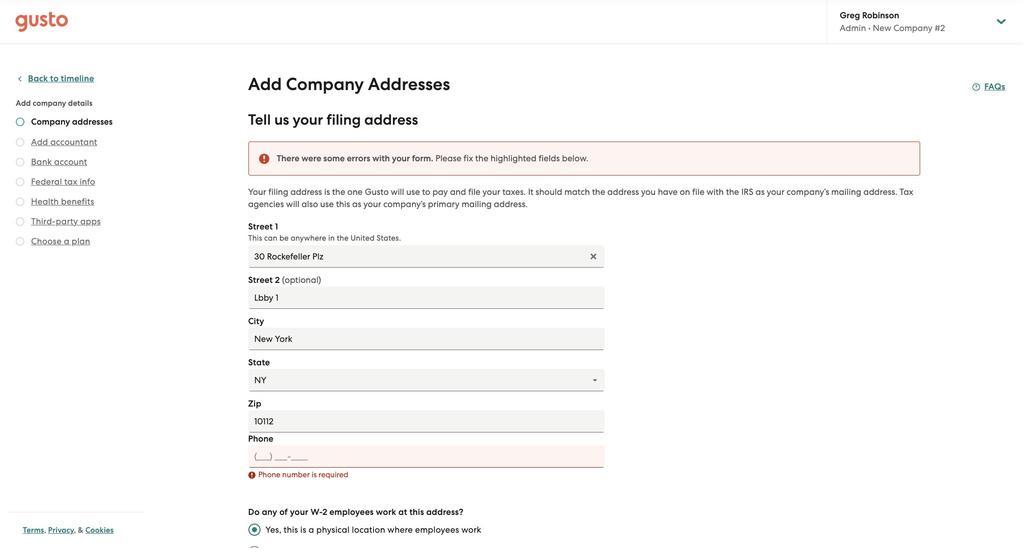 Task type: locate. For each thing, give the bounding box(es) containing it.
a down w-
[[309, 525, 314, 535]]

1 vertical spatial this
[[409, 507, 424, 518]]

your down gusto
[[363, 199, 381, 209]]

is
[[324, 187, 330, 197], [312, 470, 317, 480], [300, 525, 306, 535]]

1 horizontal spatial filing
[[327, 111, 361, 129]]

check image left add accountant
[[16, 138, 24, 147]]

0 vertical spatial 2
[[275, 275, 280, 286]]

&
[[78, 526, 83, 535]]

to left pay at the top left of page
[[422, 187, 430, 197]]

employees down address?
[[415, 525, 459, 535]]

2 street from the top
[[248, 275, 273, 286]]

file right and
[[468, 187, 480, 197]]

with right on
[[707, 187, 724, 197]]

0 vertical spatial this
[[336, 199, 350, 209]]

tell us your filing address
[[248, 111, 418, 129]]

address?
[[426, 507, 463, 518]]

0 vertical spatial company's
[[787, 187, 829, 197]]

1 vertical spatial will
[[286, 199, 299, 209]]

0 vertical spatial is
[[324, 187, 330, 197]]

mailing
[[831, 187, 861, 197], [462, 199, 492, 209]]

1 horizontal spatial this
[[336, 199, 350, 209]]

2 left (optional)
[[275, 275, 280, 286]]

0 horizontal spatial mailing
[[462, 199, 492, 209]]

2 horizontal spatial company
[[894, 23, 933, 33]]

company addresses list
[[16, 117, 141, 249]]

2 check image from the top
[[16, 158, 24, 166]]

1 vertical spatial use
[[320, 199, 334, 209]]

employees up location
[[329, 507, 374, 518]]

1 horizontal spatial as
[[756, 187, 765, 197]]

0 horizontal spatial address
[[290, 187, 322, 197]]

this right the at
[[409, 507, 424, 518]]

company inside greg robinson admin • new company #2
[[894, 23, 933, 33]]

1 horizontal spatial a
[[309, 525, 314, 535]]

2 horizontal spatial this
[[409, 507, 424, 518]]

1 vertical spatial employees
[[415, 525, 459, 535]]

1 vertical spatial add
[[16, 99, 31, 108]]

0 vertical spatial street
[[248, 221, 273, 232]]

0 vertical spatial to
[[50, 73, 59, 84]]

third-party apps
[[31, 216, 101, 227]]

1 horizontal spatial employees
[[415, 525, 459, 535]]

1 vertical spatial a
[[309, 525, 314, 535]]

add
[[248, 74, 282, 95], [16, 99, 31, 108], [31, 137, 48, 147]]

bank
[[31, 157, 52, 167]]

this
[[336, 199, 350, 209], [409, 507, 424, 518], [284, 525, 298, 535]]

0 horizontal spatial is
[[300, 525, 306, 535]]

1 horizontal spatial add
[[31, 137, 48, 147]]

this down the one
[[336, 199, 350, 209]]

with
[[372, 153, 390, 164], [707, 187, 724, 197]]

this right yes,
[[284, 525, 298, 535]]

file
[[468, 187, 480, 197], [692, 187, 705, 197]]

address up also
[[290, 187, 322, 197]]

address.
[[864, 187, 897, 197], [494, 199, 528, 209]]

add accountant button
[[31, 136, 97, 148]]

the right in
[[337, 234, 349, 243]]

is for do any of your w-2 employees work at this address?
[[300, 525, 306, 535]]

1 vertical spatial street
[[248, 275, 273, 286]]

filing
[[327, 111, 361, 129], [268, 187, 288, 197]]

check image
[[16, 118, 24, 126], [16, 158, 24, 166], [16, 198, 24, 206], [16, 237, 24, 246]]

united
[[351, 234, 375, 243]]

1 horizontal spatial use
[[406, 187, 420, 197]]

1 horizontal spatial company
[[286, 74, 364, 95]]

health benefits button
[[31, 195, 94, 208]]

highlighted
[[491, 153, 537, 163]]

match
[[564, 187, 590, 197]]

fix
[[464, 153, 473, 163]]

your
[[248, 187, 266, 197]]

required
[[319, 470, 348, 480]]

any
[[262, 507, 277, 518]]

1 vertical spatial to
[[422, 187, 430, 197]]

2 check image from the top
[[16, 178, 24, 186]]

at
[[398, 507, 407, 518]]

plan
[[72, 236, 90, 246]]

street up this
[[248, 221, 273, 232]]

1 horizontal spatial file
[[692, 187, 705, 197]]

as
[[756, 187, 765, 197], [352, 199, 361, 209]]

your right us
[[293, 111, 323, 129]]

, left "privacy" link
[[44, 526, 46, 535]]

irs
[[741, 187, 753, 197]]

use left pay at the top left of page
[[406, 187, 420, 197]]

employees
[[329, 507, 374, 518], [415, 525, 459, 535]]

1 horizontal spatial company's
[[787, 187, 829, 197]]

address
[[364, 111, 418, 129], [290, 187, 322, 197], [607, 187, 639, 197]]

info
[[80, 177, 95, 187]]

company left #2
[[894, 23, 933, 33]]

1 horizontal spatial 2
[[322, 507, 327, 518]]

also
[[302, 199, 318, 209]]

check image
[[16, 138, 24, 147], [16, 178, 24, 186], [16, 217, 24, 226]]

0 vertical spatial mailing
[[831, 187, 861, 197]]

check image left the 'bank' on the left top of page
[[16, 158, 24, 166]]

company inside company addresses list
[[31, 117, 70, 127]]

0 vertical spatial employees
[[329, 507, 374, 518]]

terms link
[[23, 526, 44, 535]]

2 up physical
[[322, 507, 327, 518]]

add up tell
[[248, 74, 282, 95]]

on
[[680, 187, 690, 197]]

0 vertical spatial company
[[894, 23, 933, 33]]

location
[[352, 525, 385, 535]]

1 street from the top
[[248, 221, 273, 232]]

work down address?
[[461, 525, 481, 535]]

check image down add company details
[[16, 118, 24, 126]]

bank account button
[[31, 156, 87, 168]]

your right irs on the right of the page
[[767, 187, 785, 197]]

and
[[450, 187, 466, 197]]

, left &
[[74, 526, 76, 535]]

1 horizontal spatial address
[[364, 111, 418, 129]]

add inside add accountant "button"
[[31, 137, 48, 147]]

privacy link
[[48, 526, 74, 535]]

0 horizontal spatial add
[[16, 99, 31, 108]]

accountant
[[50, 137, 97, 147]]

0 horizontal spatial with
[[372, 153, 390, 164]]

filing inside the "your filing address is the one gusto will use to pay and file your taxes. it should match the address you have on file with the irs as your company's mailing address. tax agencies will also use this as your company's primary mailing address."
[[268, 187, 288, 197]]

4 check image from the top
[[16, 237, 24, 246]]

will left also
[[286, 199, 299, 209]]

1 vertical spatial with
[[707, 187, 724, 197]]

check image left health
[[16, 198, 24, 206]]

to
[[50, 73, 59, 84], [422, 187, 430, 197]]

address. down taxes. at the top of the page
[[494, 199, 528, 209]]

us
[[274, 111, 289, 129]]

check image left federal
[[16, 178, 24, 186]]

1 check image from the top
[[16, 138, 24, 147]]

street left (optional)
[[248, 275, 273, 286]]

is left physical
[[300, 525, 306, 535]]

federal
[[31, 177, 62, 187]]

filing up agencies
[[268, 187, 288, 197]]

2 vertical spatial check image
[[16, 217, 24, 226]]

phone left number
[[258, 470, 280, 480]]

check image left third-
[[16, 217, 24, 226]]

0 horizontal spatial use
[[320, 199, 334, 209]]

0 horizontal spatial company
[[31, 117, 70, 127]]

address left you
[[607, 187, 639, 197]]

faqs
[[984, 81, 1005, 92]]

use
[[406, 187, 420, 197], [320, 199, 334, 209]]

work left the at
[[376, 507, 396, 518]]

1 vertical spatial check image
[[16, 178, 24, 186]]

add for add accountant
[[31, 137, 48, 147]]

as down the one
[[352, 199, 361, 209]]

add up the 'bank' on the left top of page
[[31, 137, 48, 147]]

3 check image from the top
[[16, 217, 24, 226]]

0 vertical spatial as
[[756, 187, 765, 197]]

robinson
[[862, 10, 899, 21]]

w-
[[311, 507, 322, 518]]

2 horizontal spatial is
[[324, 187, 330, 197]]

federal tax info button
[[31, 176, 95, 188]]

to right back
[[50, 73, 59, 84]]

phone number is required
[[258, 470, 348, 480]]

0 horizontal spatial filing
[[268, 187, 288, 197]]

to inside button
[[50, 73, 59, 84]]

1 horizontal spatial to
[[422, 187, 430, 197]]

0 vertical spatial work
[[376, 507, 396, 518]]

0 horizontal spatial as
[[352, 199, 361, 209]]

company
[[894, 23, 933, 33], [286, 74, 364, 95], [31, 117, 70, 127]]

your right 'of'
[[290, 507, 308, 518]]

the right fix
[[475, 153, 488, 163]]

2 vertical spatial add
[[31, 137, 48, 147]]

do
[[248, 507, 260, 518]]

0 vertical spatial check image
[[16, 138, 24, 147]]

filing down add company addresses
[[327, 111, 361, 129]]

please
[[436, 153, 462, 163]]

anywhere
[[291, 234, 326, 243]]

1 vertical spatial is
[[312, 470, 317, 480]]

,
[[44, 526, 46, 535], [74, 526, 76, 535]]

Zip field
[[248, 410, 604, 433]]

home image
[[15, 11, 68, 32]]

phone
[[248, 434, 273, 444], [258, 470, 280, 480]]

will
[[391, 187, 404, 197], [286, 199, 299, 209]]

check image for add
[[16, 138, 24, 147]]

2 vertical spatial company
[[31, 117, 70, 127]]

1 horizontal spatial is
[[312, 470, 317, 480]]

0 horizontal spatial a
[[64, 236, 69, 246]]

will right gusto
[[391, 187, 404, 197]]

0 horizontal spatial address.
[[494, 199, 528, 209]]

1 vertical spatial company
[[286, 74, 364, 95]]

tax
[[64, 177, 77, 187]]

check image left choose
[[16, 237, 24, 246]]

0 horizontal spatial ,
[[44, 526, 46, 535]]

1 horizontal spatial ,
[[74, 526, 76, 535]]

0 vertical spatial will
[[391, 187, 404, 197]]

company
[[33, 99, 66, 108]]

#2
[[935, 23, 945, 33]]

form.
[[412, 153, 433, 164]]

2 horizontal spatial add
[[248, 74, 282, 95]]

fields
[[539, 153, 560, 163]]

the right the match
[[592, 187, 605, 197]]

1 vertical spatial filing
[[268, 187, 288, 197]]

3 check image from the top
[[16, 198, 24, 206]]

add left company on the top left
[[16, 99, 31, 108]]

1 horizontal spatial mailing
[[831, 187, 861, 197]]

0 horizontal spatial company's
[[383, 199, 426, 209]]

1 vertical spatial as
[[352, 199, 361, 209]]

0 vertical spatial a
[[64, 236, 69, 246]]

2
[[275, 275, 280, 286], [322, 507, 327, 518]]

back to timeline button
[[16, 73, 94, 85]]

file right on
[[692, 187, 705, 197]]

0 vertical spatial phone
[[248, 434, 273, 444]]

phone down 'zip'
[[248, 434, 273, 444]]

state
[[248, 357, 270, 368]]

address down addresses on the left top
[[364, 111, 418, 129]]

0 horizontal spatial file
[[468, 187, 480, 197]]

1 horizontal spatial address.
[[864, 187, 897, 197]]

a inside "button"
[[64, 236, 69, 246]]

there
[[277, 153, 299, 164]]

0 horizontal spatial to
[[50, 73, 59, 84]]

is left the one
[[324, 187, 330, 197]]

privacy
[[48, 526, 74, 535]]

company down company on the top left
[[31, 117, 70, 127]]

check image for choose
[[16, 237, 24, 246]]

is right number
[[312, 470, 317, 480]]

back to timeline
[[28, 73, 94, 84]]

addresses
[[72, 117, 113, 127]]

choose a plan
[[31, 236, 90, 246]]

0 vertical spatial add
[[248, 74, 282, 95]]

1 vertical spatial phone
[[258, 470, 280, 480]]

1 vertical spatial 2
[[322, 507, 327, 518]]

2 vertical spatial is
[[300, 525, 306, 535]]

2 vertical spatial this
[[284, 525, 298, 535]]

with right 'errors'
[[372, 153, 390, 164]]

as right irs on the right of the page
[[756, 187, 765, 197]]

terms
[[23, 526, 44, 535]]

street inside street 1 this can be anywhere in the united states.
[[248, 221, 273, 232]]

street
[[248, 221, 273, 232], [248, 275, 273, 286]]

use right also
[[320, 199, 334, 209]]

0 horizontal spatial work
[[376, 507, 396, 518]]

Phone text field
[[248, 445, 604, 468]]

the left irs on the right of the page
[[726, 187, 739, 197]]

a left plan
[[64, 236, 69, 246]]

1 horizontal spatial with
[[707, 187, 724, 197]]

address. left tax
[[864, 187, 897, 197]]

company up tell us your filing address on the top
[[286, 74, 364, 95]]

company's
[[787, 187, 829, 197], [383, 199, 426, 209]]

Street 1 field
[[248, 245, 604, 268]]

1 horizontal spatial work
[[461, 525, 481, 535]]



Task type: vqa. For each thing, say whether or not it's contained in the screenshot.
There were some errors with your form. Please fix the highlighted fields below.
yes



Task type: describe. For each thing, give the bounding box(es) containing it.
apps
[[80, 216, 101, 227]]

faqs button
[[972, 81, 1005, 93]]

one
[[347, 187, 363, 197]]

cookies button
[[85, 524, 114, 537]]

in
[[328, 234, 335, 243]]

states.
[[377, 234, 401, 243]]

0 vertical spatial use
[[406, 187, 420, 197]]

tell
[[248, 111, 271, 129]]

2 , from the left
[[74, 526, 76, 535]]

third-
[[31, 216, 56, 227]]

(optional)
[[282, 275, 321, 285]]

back
[[28, 73, 48, 84]]

1 vertical spatial mailing
[[462, 199, 492, 209]]

new
[[873, 23, 891, 33]]

zip
[[248, 399, 261, 409]]

with inside the "your filing address is the one gusto will use to pay and file your taxes. it should match the address you have on file with the irs as your company's mailing address. tax agencies will also use this as your company's primary mailing address."
[[707, 187, 724, 197]]

0 vertical spatial address.
[[864, 187, 897, 197]]

1
[[275, 221, 278, 232]]

Yes, this is a physical location where employees work radio
[[243, 519, 265, 541]]

of
[[279, 507, 288, 518]]

add company details
[[16, 99, 93, 108]]

timeline
[[61, 73, 94, 84]]

1 check image from the top
[[16, 118, 24, 126]]

2 horizontal spatial address
[[607, 187, 639, 197]]

bank account
[[31, 157, 87, 167]]

physical
[[316, 525, 350, 535]]

below.
[[562, 153, 588, 163]]

were
[[301, 153, 321, 164]]

yes, this is a physical location where employees work
[[265, 525, 481, 535]]

greg robinson admin • new company #2
[[840, 10, 945, 33]]

to inside the "your filing address is the one gusto will use to pay and file your taxes. it should match the address you have on file with the irs as your company's mailing address. tax agencies will also use this as your company's primary mailing address."
[[422, 187, 430, 197]]

1 vertical spatial company's
[[383, 199, 426, 209]]

cookies
[[85, 526, 114, 535]]

your filing address is the one gusto will use to pay and file your taxes. it should match the address you have on file with the irs as your company's mailing address. tax agencies will also use this as your company's primary mailing address.
[[248, 187, 913, 209]]

the inside there were some errors with your form. please fix the highlighted fields below.
[[475, 153, 488, 163]]

0 horizontal spatial will
[[286, 199, 299, 209]]

can
[[264, 234, 277, 243]]

you
[[641, 187, 656, 197]]

do any of your w-2 employees work at this address?
[[248, 507, 463, 518]]

be
[[279, 234, 289, 243]]

1 vertical spatial work
[[461, 525, 481, 535]]

0 vertical spatial with
[[372, 153, 390, 164]]

is inside the "your filing address is the one gusto will use to pay and file your taxes. it should match the address you have on file with the irs as your company's mailing address. tax agencies will also use this as your company's primary mailing address."
[[324, 187, 330, 197]]

No, this is just a mailing address—employees do not work here radio
[[243, 541, 265, 548]]

errors
[[347, 153, 370, 164]]

is for phone
[[312, 470, 317, 480]]

greg
[[840, 10, 860, 21]]

0 horizontal spatial employees
[[329, 507, 374, 518]]

details
[[68, 99, 93, 108]]

this
[[248, 234, 262, 243]]

1 horizontal spatial will
[[391, 187, 404, 197]]

have
[[658, 187, 678, 197]]

add accountant
[[31, 137, 97, 147]]

City field
[[248, 328, 604, 350]]

where
[[388, 525, 413, 535]]

check image for third-
[[16, 217, 24, 226]]

check image for federal
[[16, 178, 24, 186]]

0 horizontal spatial this
[[284, 525, 298, 535]]

your left 'form.'
[[392, 153, 410, 164]]

account
[[54, 157, 87, 167]]

choose a plan button
[[31, 235, 90, 247]]

the left the one
[[332, 187, 345, 197]]

add for add company details
[[16, 99, 31, 108]]

federal tax info
[[31, 177, 95, 187]]

phone for phone
[[248, 434, 273, 444]]

this inside the "your filing address is the one gusto will use to pay and file your taxes. it should match the address you have on file with the irs as your company's mailing address. tax agencies will also use this as your company's primary mailing address."
[[336, 199, 350, 209]]

there were some errors with your form. please fix the highlighted fields below.
[[277, 153, 588, 164]]

1 , from the left
[[44, 526, 46, 535]]

admin
[[840, 23, 866, 33]]

street for 1
[[248, 221, 273, 232]]

1 vertical spatial address.
[[494, 199, 528, 209]]

2 file from the left
[[692, 187, 705, 197]]

yes,
[[265, 525, 281, 535]]

terms , privacy , & cookies
[[23, 526, 114, 535]]

third-party apps button
[[31, 215, 101, 228]]

primary
[[428, 199, 460, 209]]

•
[[868, 23, 871, 33]]

benefits
[[61, 196, 94, 207]]

pay
[[433, 187, 448, 197]]

should
[[536, 187, 562, 197]]

add for add company addresses
[[248, 74, 282, 95]]

check image for health
[[16, 198, 24, 206]]

your left taxes. at the top of the page
[[483, 187, 500, 197]]

0 vertical spatial filing
[[327, 111, 361, 129]]

phone for phone number is required
[[258, 470, 280, 480]]

gusto
[[365, 187, 389, 197]]

1 file from the left
[[468, 187, 480, 197]]

check image for bank
[[16, 158, 24, 166]]

choose
[[31, 236, 62, 246]]

street 1 this can be anywhere in the united states.
[[248, 221, 401, 243]]

health
[[31, 196, 59, 207]]

health benefits
[[31, 196, 94, 207]]

city
[[248, 316, 264, 327]]

0 horizontal spatial 2
[[275, 275, 280, 286]]

street 2 (optional)
[[248, 275, 321, 286]]

tax
[[900, 187, 913, 197]]

street for 2
[[248, 275, 273, 286]]

agencies
[[248, 199, 284, 209]]

the inside street 1 this can be anywhere in the united states.
[[337, 234, 349, 243]]

add company addresses
[[248, 74, 450, 95]]

it
[[528, 187, 534, 197]]

party
[[56, 216, 78, 227]]

Street 2 field
[[248, 287, 604, 309]]



